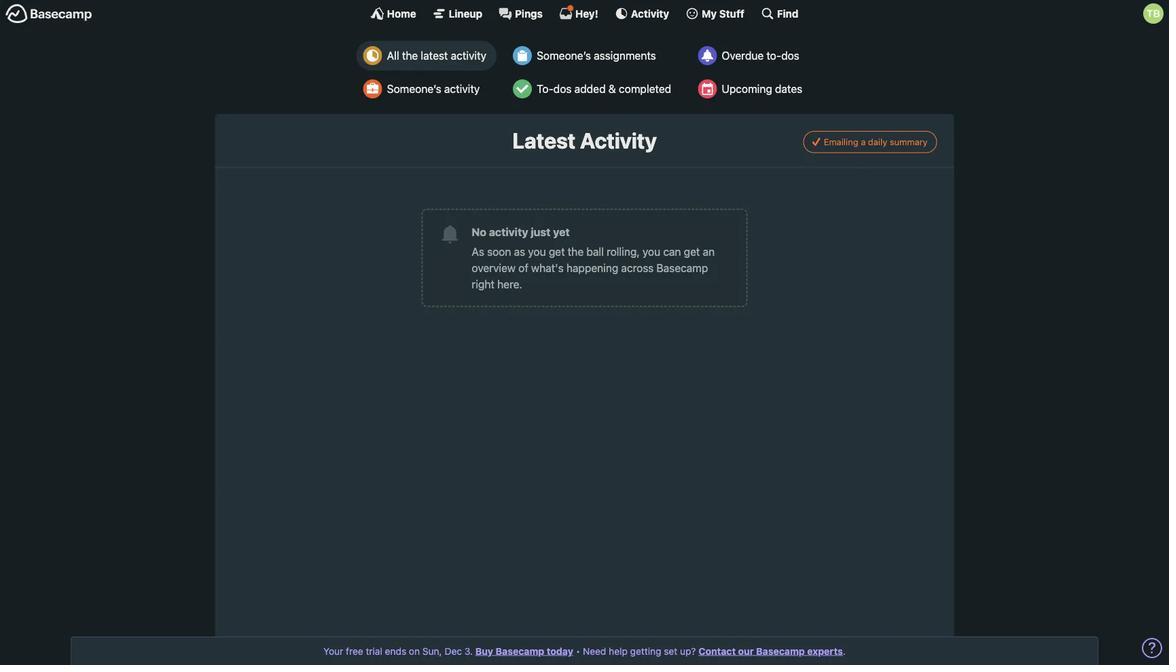 Task type: describe. For each thing, give the bounding box(es) containing it.
pings
[[515, 7, 543, 19]]

someone's activity
[[387, 83, 480, 95]]

main element
[[0, 0, 1169, 26]]

basecamp inside no activity just yet as soon as you get the ball rolling, you can get an overview of what's happening across basecamp right here.
[[657, 261, 708, 274]]

on
[[409, 646, 420, 657]]

your free trial ends on sun, dec  3. buy basecamp today • need help getting set up? contact our basecamp experts .
[[323, 646, 846, 657]]

help
[[609, 646, 628, 657]]

yet
[[553, 225, 570, 238]]

2 horizontal spatial basecamp
[[756, 646, 805, 657]]

can
[[663, 245, 681, 258]]

set
[[664, 646, 677, 657]]

rolling,
[[607, 245, 640, 258]]

someone's for someone's assignments
[[537, 49, 591, 62]]

1 get from the left
[[549, 245, 565, 258]]

tim burton image
[[1143, 3, 1164, 24]]

dates
[[775, 83, 802, 95]]

person report image
[[363, 79, 382, 99]]

daily
[[868, 137, 887, 147]]

to-
[[537, 83, 554, 95]]

buy
[[475, 646, 493, 657]]

stuff
[[719, 7, 744, 19]]

someone's for someone's activity
[[387, 83, 441, 95]]

overdue
[[722, 49, 764, 62]]

a
[[861, 137, 866, 147]]

today
[[547, 646, 573, 657]]

across
[[621, 261, 654, 274]]

just
[[531, 225, 551, 238]]

latest
[[512, 128, 576, 154]]

overdue to-dos
[[722, 49, 799, 62]]

hey!
[[575, 7, 598, 19]]

all
[[387, 49, 399, 62]]

lineup
[[449, 7, 482, 19]]

lineup link
[[433, 7, 482, 20]]

find
[[777, 7, 798, 19]]

my stuff button
[[686, 7, 744, 20]]

as
[[472, 245, 484, 258]]

what's
[[531, 261, 564, 274]]

summary
[[890, 137, 928, 147]]

reports image
[[698, 46, 717, 65]]

find button
[[761, 7, 798, 20]]

upcoming
[[722, 83, 772, 95]]

home
[[387, 7, 416, 19]]

&
[[609, 83, 616, 95]]

overdue to-dos link
[[691, 41, 813, 71]]

my stuff
[[702, 7, 744, 19]]

sun,
[[422, 646, 442, 657]]

•
[[576, 646, 580, 657]]

need
[[583, 646, 606, 657]]

our
[[738, 646, 754, 657]]

added
[[575, 83, 606, 95]]

hey! button
[[559, 5, 598, 20]]

activity inside all the latest activity link
[[451, 49, 486, 62]]

completed
[[619, 83, 671, 95]]

to-
[[767, 49, 781, 62]]

latest activity
[[512, 128, 657, 154]]

soon
[[487, 245, 511, 258]]

here.
[[497, 278, 522, 291]]

1 horizontal spatial dos
[[781, 49, 799, 62]]



Task type: locate. For each thing, give the bounding box(es) containing it.
assignments
[[594, 49, 656, 62]]

as
[[514, 245, 525, 258]]

activity up soon
[[489, 225, 528, 238]]

home link
[[371, 7, 416, 20]]

basecamp
[[657, 261, 708, 274], [496, 646, 544, 657], [756, 646, 805, 657]]

activity
[[451, 49, 486, 62], [444, 83, 480, 95], [489, 225, 528, 238]]

activity inside main element
[[631, 7, 669, 19]]

basecamp right buy on the bottom of page
[[496, 646, 544, 657]]

you right as
[[528, 245, 546, 258]]

1 vertical spatial activity
[[444, 83, 480, 95]]

emailing a daily summary button
[[803, 131, 937, 153]]

0 horizontal spatial get
[[549, 245, 565, 258]]

get
[[549, 245, 565, 258], [684, 245, 700, 258]]

all the latest activity link
[[356, 41, 497, 71]]

the right all
[[402, 49, 418, 62]]

2 vertical spatial activity
[[489, 225, 528, 238]]

activity down all the latest activity
[[444, 83, 480, 95]]

activity
[[631, 7, 669, 19], [580, 128, 657, 154]]

overview
[[472, 261, 516, 274]]

dos
[[781, 49, 799, 62], [554, 83, 572, 95]]

activity down &
[[580, 128, 657, 154]]

assignment image
[[513, 46, 532, 65]]

ball
[[587, 245, 604, 258]]

someone's assignments
[[537, 49, 656, 62]]

trial
[[366, 646, 382, 657]]

someone's
[[537, 49, 591, 62], [387, 83, 441, 95]]

ends
[[385, 646, 406, 657]]

activity for no activity just yet as soon as you get the ball rolling, you can get an overview of what's happening across basecamp right here.
[[489, 225, 528, 238]]

an
[[703, 245, 715, 258]]

happening
[[566, 261, 618, 274]]

1 horizontal spatial someone's
[[537, 49, 591, 62]]

emailing a daily summary
[[824, 137, 928, 147]]

activity right latest
[[451, 49, 486, 62]]

of
[[518, 261, 528, 274]]

all the latest activity
[[387, 49, 486, 62]]

.
[[843, 646, 846, 657]]

up?
[[680, 646, 696, 657]]

basecamp right our
[[756, 646, 805, 657]]

activity inside the someone's activity link
[[444, 83, 480, 95]]

dos left "added"
[[554, 83, 572, 95]]

basecamp down the can
[[657, 261, 708, 274]]

someone's up to-
[[537, 49, 591, 62]]

1 horizontal spatial get
[[684, 245, 700, 258]]

activity report image
[[363, 46, 382, 65]]

0 vertical spatial activity
[[631, 7, 669, 19]]

my
[[702, 7, 717, 19]]

your
[[323, 646, 343, 657]]

buy basecamp today link
[[475, 646, 573, 657]]

1 horizontal spatial basecamp
[[657, 261, 708, 274]]

the inside no activity just yet as soon as you get the ball rolling, you can get an overview of what's happening across basecamp right here.
[[568, 245, 584, 258]]

0 vertical spatial activity
[[451, 49, 486, 62]]

schedule image
[[698, 79, 717, 99]]

the
[[402, 49, 418, 62], [568, 245, 584, 258]]

getting
[[630, 646, 661, 657]]

pings button
[[499, 7, 543, 20]]

0 horizontal spatial the
[[402, 49, 418, 62]]

experts
[[807, 646, 843, 657]]

2 get from the left
[[684, 245, 700, 258]]

2 you from the left
[[643, 245, 660, 258]]

upcoming dates link
[[691, 74, 813, 104]]

todo image
[[513, 79, 532, 99]]

get left an on the right of page
[[684, 245, 700, 258]]

0 horizontal spatial basecamp
[[496, 646, 544, 657]]

1 vertical spatial activity
[[580, 128, 657, 154]]

dec
[[445, 646, 462, 657]]

0 horizontal spatial you
[[528, 245, 546, 258]]

activity inside no activity just yet as soon as you get the ball rolling, you can get an overview of what's happening across basecamp right here.
[[489, 225, 528, 238]]

no
[[472, 225, 486, 238]]

1 vertical spatial someone's
[[387, 83, 441, 95]]

upcoming dates
[[722, 83, 802, 95]]

1 horizontal spatial the
[[568, 245, 584, 258]]

0 vertical spatial someone's
[[537, 49, 591, 62]]

switch accounts image
[[5, 3, 92, 24]]

right
[[472, 278, 495, 291]]

emailing
[[824, 137, 858, 147]]

0 vertical spatial the
[[402, 49, 418, 62]]

1 horizontal spatial you
[[643, 245, 660, 258]]

activity for someone's activity
[[444, 83, 480, 95]]

0 vertical spatial dos
[[781, 49, 799, 62]]

1 vertical spatial the
[[568, 245, 584, 258]]

get up the what's
[[549, 245, 565, 258]]

no activity just yet as soon as you get the ball rolling, you can get an overview of what's happening across basecamp right here.
[[472, 225, 715, 291]]

dos up dates on the top of page
[[781, 49, 799, 62]]

someone's assignments link
[[506, 41, 681, 71]]

someone's down all the latest activity link
[[387, 83, 441, 95]]

to-dos added & completed link
[[506, 74, 681, 104]]

contact
[[699, 646, 736, 657]]

0 horizontal spatial dos
[[554, 83, 572, 95]]

1 vertical spatial dos
[[554, 83, 572, 95]]

0 horizontal spatial someone's
[[387, 83, 441, 95]]

activity link
[[615, 7, 669, 20]]

free
[[346, 646, 363, 657]]

latest
[[421, 49, 448, 62]]

activity up assignments
[[631, 7, 669, 19]]

the inside all the latest activity link
[[402, 49, 418, 62]]

contact our basecamp experts link
[[699, 646, 843, 657]]

to-dos added & completed
[[537, 83, 671, 95]]

1 you from the left
[[528, 245, 546, 258]]

the left ball
[[568, 245, 584, 258]]

3.
[[465, 646, 473, 657]]

you
[[528, 245, 546, 258], [643, 245, 660, 258]]

someone's activity link
[[356, 74, 497, 104]]

you left the can
[[643, 245, 660, 258]]



Task type: vqa. For each thing, say whether or not it's contained in the screenshot.


